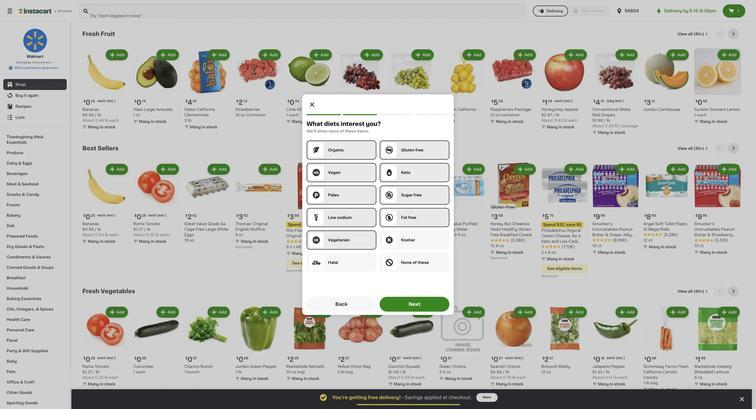 Task type: describe. For each thing, give the bounding box(es) containing it.
eligible for 5
[[556, 267, 570, 271]]

3 for $ 3 12
[[647, 99, 651, 106]]

we'll
[[307, 129, 316, 133]]

& left craft
[[20, 381, 23, 384]]

$ inside $ 1 24
[[543, 100, 545, 103]]

(5.29k)
[[664, 233, 678, 237]]

3 inside yellow onion bag 3 lb bag
[[337, 371, 340, 374]]

goods for sporting
[[25, 401, 38, 405]]

$ for smucker's uncrustables peanut butter & strawberry jam sandwich
[[696, 214, 698, 217]]

1 vertical spatial carrots
[[644, 376, 658, 380]]

harvest
[[346, 108, 361, 111]]

globe
[[619, 108, 631, 111]]

view all (40+) for 0
[[678, 32, 704, 36]]

goods for dry
[[15, 245, 28, 249]]

(est.) inside $1.24 each (estimated) "element"
[[564, 99, 573, 103]]

snacks & candy
[[7, 193, 39, 197]]

8 left 1.48
[[286, 245, 289, 249]]

bananas for 4
[[82, 108, 99, 111]]

value for cage
[[196, 222, 207, 226]]

these inside what diets interest you? we'll show more of these items.
[[345, 129, 356, 133]]

more button
[[476, 394, 498, 402]]

& right dairy
[[18, 161, 21, 165]]

0.22 for topmost $0.28 each (estimated) element
[[146, 233, 155, 237]]

green for green seedless grapes bag
[[388, 108, 400, 111]]

package inside sun harvest seedless red grapes $2.18 / lb about 2.4 lb / package
[[364, 124, 381, 128]]

see eligible items for 3
[[292, 261, 327, 265]]

breakfast inside honey nut cheerios heart healthy gluten free breakfast cereal
[[500, 233, 518, 237]]

squash
[[406, 365, 420, 369]]

foods
[[26, 235, 38, 238]]

best
[[82, 145, 96, 151]]

10 ct for smucker's uncrustables peanut butter & strawberry jam sandwich
[[695, 244, 704, 248]]

$ for spend $20, save $5
[[288, 214, 290, 217]]

delivery!
[[379, 396, 401, 400]]

see eligible items button for 5
[[542, 264, 588, 273]]

67
[[499, 357, 503, 360]]

96 for smucker's uncrustables peanut butter & strawberry jam sandwich
[[703, 214, 707, 217]]

$ 3 92
[[237, 214, 248, 220]]

sellers
[[98, 145, 119, 151]]

1 vertical spatial essentials
[[21, 297, 41, 301]]

supplies
[[31, 349, 48, 353]]

1 horizontal spatial of
[[413, 261, 417, 265]]

1 inside lime 42 1 each
[[286, 113, 288, 117]]

51
[[601, 100, 604, 103]]

88
[[295, 214, 299, 217]]

10 inside marketside spinach 10 oz bag
[[286, 371, 291, 374]]

$ 0 33
[[288, 99, 299, 106]]

personal
[[7, 328, 24, 332]]

about inside sun harvest seedless red grapes $2.18 / lb about 2.4 lb / package
[[337, 124, 349, 128]]

free inside great value grade aa cage free large white eggs 18 oz
[[196, 228, 204, 231]]

grapes inside sun harvest seedless red grapes $2.18 / lb about 2.4 lb / package
[[346, 113, 360, 117]]

$ inside $ 0 28
[[134, 214, 137, 217]]

main content containing 0
[[71, 22, 752, 409]]

sponsored badge image down 8 x 1.48 oz
[[286, 269, 303, 273]]

8 down the lifestyle
[[548, 251, 551, 254]]

in inside the product group
[[661, 245, 665, 249]]

sponsored badge image down 6
[[235, 246, 252, 249]]

/ inside spanish onions $0.88 / lb about 0.76 lb each
[[503, 371, 505, 374]]

items for 3
[[316, 261, 327, 265]]

(est.) inside the $ 0 67 each (est.)
[[514, 357, 524, 360]]

care for personal care
[[25, 328, 34, 332]]

$0.18 each (estimated) element
[[593, 355, 639, 364]]

$5 for 3
[[322, 223, 327, 227]]

/pkg
[[607, 99, 614, 103]]

bag inside premium california lemons 2 lb bag
[[447, 119, 455, 122]]

16 inside beef chuck, ground, 80%/20% 16 oz
[[388, 233, 393, 237]]

1 horizontal spatial roma
[[133, 222, 145, 226]]

5 for $ 5 76
[[545, 214, 549, 220]]

18 for 0
[[601, 357, 605, 360]]

lettuce
[[714, 371, 729, 374]]

frozen link
[[3, 200, 67, 210]]

free for fat free
[[408, 216, 416, 220]]

sauces
[[36, 255, 51, 259]]

each inside honeycrisp apples $2.87 / lb about 0.43 lb each
[[568, 119, 578, 122]]

$0.58 for 2
[[82, 228, 94, 231]]

$ for beef chuck, ground, 80%/20%
[[390, 214, 392, 217]]

shop link
[[3, 79, 67, 90]]

see eligible items for 5
[[547, 267, 582, 271]]

0.44 for 2
[[95, 233, 104, 237]]

save for 5
[[566, 223, 576, 227]]

sun
[[337, 108, 345, 111]]

fresh vegetables
[[82, 288, 135, 294]]

cheerios
[[512, 222, 530, 226]]

paper
[[337, 228, 349, 231]]

raspberries
[[490, 108, 514, 111]]

view for 1
[[678, 290, 687, 293]]

(est.) inside $ 0 28 each (est.)
[[107, 357, 116, 360]]

$ 0 97 for green onions
[[441, 357, 452, 363]]

ct for smucker's uncrustables peanut butter & strawberry jam sandwich
[[700, 244, 704, 248]]

68 for jumbo green pepper
[[244, 357, 248, 360]]

$ 0 97 for cilantro bunch
[[186, 357, 197, 363]]

gluten inside honey nut cheerios heart healthy gluten free breakfast cereal
[[519, 228, 531, 231]]

$ 1 98
[[696, 357, 706, 363]]

pepper inside jalapeno pepper $1.32 / lb about 0.14 lb each
[[611, 365, 625, 369]]

& left soups
[[37, 266, 40, 270]]

sandwich for grape
[[593, 239, 611, 242]]

12 inside broccoli wokly 12 oz
[[542, 371, 546, 374]]

butter for smucker's uncrustables peanut butter & grape jelly sandwich
[[593, 233, 605, 237]]

other
[[7, 391, 18, 395]]

fresh inside grimmway farms fresh california carrots carrots 1 lb bag
[[678, 365, 689, 369]]

all for 1
[[688, 290, 693, 293]]

all for 9
[[688, 147, 693, 150]]

stacks
[[306, 229, 319, 232]]

25 for 2
[[91, 214, 95, 217]]

about inside zucchini squash $1.48 / lb about 0.59 lb each
[[388, 376, 400, 380]]

8 left 86 in the bottom of the page
[[647, 214, 651, 220]]

fresh left vegetables
[[82, 288, 99, 294]]

$0.25 each (estimated) element for 2
[[82, 212, 129, 221]]

you're getting free delivery!
[[332, 396, 401, 400]]

3 inside the halos california clementines 3 lb
[[184, 119, 187, 122]]

white
[[217, 228, 228, 231]]

lb inside grimmway farms fresh california carrots carrots 1 lb bag
[[646, 382, 650, 385]]

10 for smucker's uncrustables peanut butter & strawberry jam sandwich
[[695, 244, 699, 248]]

free inside treatment tracker modal dialog
[[368, 396, 378, 400]]

condiments
[[7, 255, 31, 259]]

each inside $1.24 each (estimated) "element"
[[555, 99, 563, 103]]

bunch
[[201, 365, 213, 369]]

97 up green onions 5.5 oz
[[448, 357, 452, 360]]

onions for green
[[452, 365, 466, 369]]

$4.51 per package (estimated) element
[[593, 97, 639, 107]]

dry goods & pasta link
[[3, 242, 67, 252]]

sunkist growers lemon 1 each
[[695, 108, 740, 117]]

$ for jumbo green pepper
[[237, 357, 239, 360]]

2 down the lifestyle
[[542, 251, 544, 254]]

$ for hass large avocado
[[134, 100, 137, 103]]

getting
[[349, 396, 367, 400]]

$ inside $ 0 28 each (est.)
[[83, 357, 86, 360]]

premium california lemons 2 lb bag
[[439, 108, 476, 122]]

1 inside the jumbo green pepper 1 lb
[[235, 371, 237, 374]]

each inside jalapeno pepper $1.32 / lb about 0.14 lb each
[[618, 376, 628, 380]]

see eligible items button for 3
[[286, 259, 333, 268]]

next
[[409, 302, 421, 307]]

gift
[[22, 349, 30, 353]]

low inside add your shopping preferences 'element'
[[328, 216, 336, 220]]

1 inside the sunkist growers lemon 1 each
[[695, 113, 696, 117]]

10 for smucker's uncrustables peanut butter & grape jelly sandwich
[[593, 244, 597, 248]]

& left pasta
[[29, 245, 32, 249]]

more
[[329, 129, 339, 133]]

sponsored badge image down the 10.8 oz
[[490, 257, 507, 260]]

spend $20, save $5
[[288, 223, 327, 227]]

1 inside hass large avocado 1 ct
[[133, 113, 135, 117]]

bag inside marketside spinach 10 oz bag
[[297, 371, 305, 374]]

5 for $ 5 34
[[494, 99, 498, 106]]

0 horizontal spatial $0.28 each (estimated) element
[[82, 355, 129, 364]]

$ 0 28 each (est.)
[[83, 357, 116, 363]]

oz right 1.48
[[302, 245, 307, 249]]

care for health care
[[21, 318, 30, 322]]

1 inside grimmway farms fresh california carrots carrots 1 lb bag
[[644, 382, 645, 385]]

oz inside great value grade aa cage free large white eggs 18 oz
[[190, 239, 194, 242]]

$ 0 98
[[645, 357, 657, 363]]

0 vertical spatial eggs
[[22, 161, 32, 165]]

walmart logo image
[[23, 29, 47, 53]]

store
[[32, 61, 40, 64]]

view all (30+)
[[678, 147, 704, 150]]

broccoli wokly 12 oz
[[542, 365, 570, 374]]

all stores
[[58, 10, 72, 13]]

(40+) for 0
[[694, 32, 704, 36]]

interest
[[341, 121, 365, 127]]

sponsored badge image down 2 x 8 oz
[[542, 275, 558, 278]]

green inside the jumbo green pepper 1 lb
[[250, 365, 262, 369]]

oils,
[[7, 308, 15, 311]]

cheese,
[[555, 234, 571, 238]]

72 for 2
[[243, 100, 247, 103]]

1 inside "button"
[[738, 9, 739, 13]]

& right meat
[[18, 182, 21, 186]]

bananas for 2
[[82, 222, 99, 226]]

many in stock inside the product group
[[649, 245, 677, 249]]

snacks
[[7, 193, 21, 197]]

$2.18
[[337, 119, 348, 122]]

$ for cilantro bunch
[[186, 357, 188, 360]]

jumbo for jumbo cantaloupe
[[644, 108, 657, 111]]

low sodium
[[328, 216, 352, 220]]

12 inside $ 3 12
[[652, 100, 655, 103]]

roma tomato $1.27 / lb about 0.22 lb each for topmost $0.28 each (estimated) element
[[133, 222, 170, 237]]

kosher
[[401, 238, 415, 242]]

lists
[[15, 116, 25, 119]]

healthy
[[502, 228, 518, 231]]

keto inside philadelphia original cream cheese, for a keto and low carb lifestyle
[[542, 240, 551, 243]]

california inside grimmway farms fresh california carrots carrots 1 lb bag
[[644, 371, 662, 374]]

towels
[[350, 228, 363, 231]]

vegetables
[[101, 288, 135, 294]]

satisfaction
[[23, 66, 42, 69]]

$ for marketside spinach
[[288, 357, 290, 360]]

5 for $ 5 72
[[392, 214, 396, 220]]

$0.87 each (estimated) element
[[388, 355, 435, 364]]

12 inside raspberries package 12 oz container
[[490, 113, 495, 117]]

each inside the $ 0 67 each (est.)
[[505, 357, 514, 360]]

$0.25 each (estimated) element for 4
[[82, 97, 129, 107]]

original inside 'ritz fresh stacks original crackers'
[[286, 234, 301, 238]]

42 inside $ 2 42
[[192, 214, 197, 217]]

oz inside beef chuck, ground, 80%/20% 16 oz
[[394, 233, 398, 237]]

seafood
[[22, 182, 38, 186]]

$ for green onions
[[441, 357, 443, 360]]

prepared
[[7, 235, 25, 238]]

many inside the product group
[[649, 245, 660, 249]]

0 vertical spatial $0.28 each (estimated) element
[[133, 212, 180, 221]]

onions for spanish
[[507, 365, 521, 369]]

(est.) inside $ 0 18 each (est.)
[[616, 357, 625, 360]]

rolls
[[660, 228, 670, 231]]

marketside iceberg shredded lettuce 8 oz
[[695, 365, 732, 380]]

bag inside green seedless grapes bag
[[388, 113, 396, 117]]

ct for bounty select-a-size paper towels
[[342, 239, 347, 242]]

$ for strawberries
[[237, 100, 239, 103]]

view all (40+) for 1
[[678, 290, 704, 293]]

/ inside honeycrisp apples $2.87 / lb about 0.43 lb each
[[553, 113, 555, 117]]

vegetarian
[[328, 238, 350, 242]]

show
[[317, 129, 328, 133]]

original for muffins
[[253, 222, 268, 226]]

bounty
[[337, 222, 351, 226]]

view all (40+) button for 0
[[676, 29, 710, 40]]

all
[[58, 10, 62, 13]]

deli
[[7, 224, 14, 228]]

thomas' original english muffins 6 ct
[[235, 222, 268, 237]]

bag inside grimmway farms fresh california carrots carrots 1 lb bag
[[651, 382, 658, 385]]

size
[[371, 222, 379, 226]]

prepared foods
[[7, 235, 38, 238]]

2 item carousel region from the top
[[82, 143, 741, 282]]

$ 0 87 each (est.)
[[390, 357, 421, 363]]

bounty select-a-size paper towels
[[337, 222, 379, 231]]

honey
[[490, 222, 503, 226]]

green onions 5.5 oz
[[439, 365, 466, 374]]

12 inside angel soft toilet paper, 12 mega rolls
[[644, 228, 647, 231]]

1 horizontal spatial carrots
[[663, 371, 677, 374]]

$ 0 25 for 2
[[83, 214, 95, 220]]

$ for lime 42
[[288, 100, 290, 103]]

0.43
[[554, 119, 563, 122]]

prices
[[41, 61, 50, 64]]

pets link
[[3, 367, 67, 377]]

& left 'sauces'
[[32, 255, 35, 259]]

about inside honeycrisp apples $2.87 / lb about 0.43 lb each
[[542, 119, 553, 122]]

essentials inside thanksgiving meal essentials
[[7, 141, 27, 144]]

each inside cucumber 1 each
[[136, 371, 146, 374]]

$ 0 58
[[696, 99, 707, 106]]

$32,
[[557, 223, 566, 227]]

about inside spanish onions $0.88 / lb about 0.76 lb each
[[490, 376, 502, 380]]

all stores link
[[19, 3, 72, 19]]

$0.58 for 4
[[82, 113, 94, 117]]

back button
[[307, 297, 376, 312]]

fresh left fruit
[[82, 31, 99, 37]]

zucchini
[[388, 365, 405, 369]]

oz right 10.8
[[500, 244, 504, 248]]

service type group
[[533, 5, 610, 16]]

frozen
[[7, 203, 20, 207]]

cilantro
[[184, 365, 200, 369]]

& inside smucker's uncrustables peanut butter & strawberry jam sandwich
[[708, 233, 711, 237]]

halos california clementines 3 lb
[[184, 108, 215, 122]]

28 inside $ 0 28 each (est.)
[[91, 357, 95, 360]]

9 for smucker's uncrustables peanut butter & strawberry jam sandwich
[[698, 214, 702, 220]]

eggs inside great value grade aa cage free large white eggs 18 oz
[[184, 233, 194, 237]]

1 item carousel region from the top
[[82, 29, 741, 139]]

keto inside add your shopping preferences 'element'
[[401, 171, 411, 175]]

oz inside marketside iceberg shredded lettuce 8 oz
[[698, 376, 703, 380]]

package inside conventional globe red grapes $1.98 / lb about 2.28 lb / package
[[622, 124, 638, 128]]

red inside sun harvest seedless red grapes $2.18 / lb about 2.4 lb / package
[[337, 113, 345, 117]]

jelly
[[623, 233, 632, 237]]

large inside hass large avocado 1 ct
[[144, 108, 155, 111]]

$ inside $ 0 87 each (est.)
[[390, 357, 392, 360]]

$ inside $ 4 51
[[594, 100, 596, 103]]

dry
[[7, 245, 14, 249]]

office & craft
[[7, 381, 34, 384]]

items for 5
[[571, 267, 582, 271]]

condiments & sauces
[[7, 255, 51, 259]]

red inside conventional globe red grapes $1.98 / lb about 2.28 lb / package
[[593, 113, 600, 117]]

smucker's for smucker's uncrustables peanut butter & strawberry jam sandwich
[[695, 222, 715, 226]]

seedless inside green seedless grapes bag
[[401, 108, 419, 111]]

smucker's for smucker's uncrustables peanut butter & grape jelly sandwich
[[593, 222, 613, 226]]

of inside what diets interest you? we'll show more of these items.
[[340, 129, 344, 133]]



Task type: locate. For each thing, give the bounding box(es) containing it.
onions inside spanish onions $0.88 / lb about 0.76 lb each
[[507, 365, 521, 369]]

/ inside jalapeno pepper $1.32 / lb about 0.14 lb each
[[604, 371, 605, 374]]

$ inside $ 3 92
[[237, 214, 239, 217]]

None search field
[[79, 3, 526, 19]]

$ for yellow onion bag
[[339, 357, 341, 360]]

2 bananas $0.58 / lb about 0.44 lb each from the top
[[82, 222, 119, 237]]

2 up broccoli
[[545, 357, 549, 363]]

oz inside raspberries package 12 oz container
[[496, 113, 500, 117]]

2 96 from the left
[[703, 214, 707, 217]]

18 for 22
[[350, 214, 353, 217]]

1 horizontal spatial gluten
[[519, 228, 531, 231]]

1 vertical spatial low
[[560, 240, 568, 243]]

paleo
[[328, 193, 339, 197]]

$0.28 each (estimated) element
[[133, 212, 180, 221], [82, 355, 129, 364]]

2 10 ct from the left
[[695, 244, 704, 248]]

main content
[[71, 22, 752, 409]]

1 $ 0 25 from the top
[[83, 99, 95, 106]]

3 down yellow
[[337, 371, 340, 374]]

2 for great value grade aa cage free large white eggs
[[188, 214, 192, 220]]

health
[[7, 318, 20, 322]]

1 98 from the left
[[652, 357, 657, 360]]

oz down the lifestyle
[[552, 251, 556, 254]]

1 vertical spatial see eligible items
[[547, 267, 582, 271]]

spanish onions $0.88 / lb about 0.76 lb each
[[490, 365, 526, 380]]

16
[[235, 113, 240, 117], [388, 233, 393, 237]]

$1.27 for topmost $0.28 each (estimated) element
[[133, 228, 143, 231]]

1 horizontal spatial eligible
[[556, 267, 570, 271]]

2 view all (40+) from the top
[[678, 290, 704, 293]]

2 $ 0 68 from the left
[[237, 357, 248, 363]]

all for 0
[[688, 32, 693, 36]]

buy it again
[[15, 94, 39, 97]]

0.44 for 4
[[95, 119, 104, 122]]

12 ct down mega
[[644, 239, 653, 242]]

toilet
[[665, 222, 675, 226]]

goods down other goods link
[[25, 401, 38, 405]]

3 up honey
[[494, 214, 498, 220]]

1 57 from the left
[[345, 357, 349, 360]]

28 for 0
[[142, 214, 146, 217]]

honeycrisp
[[542, 108, 564, 111]]

x for 5
[[545, 251, 547, 254]]

57 for broccoli
[[549, 357, 554, 360]]

oz right 5.5
[[447, 371, 451, 374]]

2 package from the left
[[622, 124, 638, 128]]

0 horizontal spatial smucker's
[[593, 222, 613, 226]]

angel
[[644, 222, 655, 226]]

1 vertical spatial x
[[290, 245, 292, 249]]

0 horizontal spatial breakfast
[[7, 276, 26, 280]]

2 0.44 from the top
[[95, 233, 104, 237]]

grapes inside conventional globe red grapes $1.98 / lb about 2.28 lb / package
[[601, 113, 615, 117]]

80%/20%
[[388, 228, 407, 231]]

28 for 2
[[294, 357, 299, 360]]

lb inside the halos california clementines 3 lb
[[188, 119, 192, 122]]

each inside zucchini squash $1.48 / lb about 0.59 lb each
[[416, 376, 425, 380]]

see eligible items button down 1.48
[[286, 259, 333, 268]]

1 horizontal spatial seedless
[[401, 108, 419, 111]]

1 horizontal spatial uncrustables
[[695, 228, 720, 231]]

grape
[[610, 233, 622, 237]]

2 for broccoli wokly
[[545, 357, 549, 363]]

0 horizontal spatial 9
[[596, 214, 600, 220]]

bag down the grimmway
[[651, 382, 658, 385]]

value left grade
[[196, 222, 207, 226]]

/
[[95, 113, 96, 117], [553, 113, 555, 117], [349, 119, 350, 122], [604, 119, 606, 122], [362, 124, 363, 128], [619, 124, 621, 128], [95, 228, 96, 231], [144, 228, 146, 231], [93, 371, 95, 374], [400, 371, 402, 374], [604, 371, 605, 374], [503, 371, 505, 374]]

10 down the jam
[[695, 244, 699, 248]]

1 red from the left
[[337, 113, 345, 117]]

1 pepper from the left
[[263, 365, 277, 369]]

carb
[[569, 240, 578, 243]]

$ for honey nut cheerios heart healthy gluten free breakfast cereal
[[492, 214, 494, 217]]

0 horizontal spatial keto
[[401, 171, 411, 175]]

applied
[[424, 396, 442, 400]]

peanut inside smucker's uncrustables peanut butter & grape jelly sandwich
[[619, 228, 633, 231]]

1 great from the left
[[184, 222, 195, 226]]

2 value from the left
[[451, 222, 462, 226]]

/ inside zucchini squash $1.48 / lb about 0.59 lb each
[[400, 371, 402, 374]]

great for great value purified drinking water 40 x 16.9 fl oz
[[439, 222, 450, 226]]

0 horizontal spatial 10 ct
[[593, 244, 602, 248]]

$1.98
[[593, 119, 603, 122]]

each inside spanish onions $0.88 / lb about 0.76 lb each
[[517, 376, 526, 380]]

0 horizontal spatial 72
[[243, 100, 247, 103]]

97 up cilantro
[[193, 357, 197, 360]]

1 horizontal spatial butter
[[695, 233, 707, 237]]

★★★★★
[[644, 233, 663, 237], [644, 233, 663, 237], [593, 238, 612, 242], [593, 238, 612, 242], [490, 239, 510, 242], [490, 239, 510, 242], [695, 239, 714, 242], [695, 239, 714, 242], [286, 240, 306, 243], [286, 240, 306, 243], [542, 245, 561, 249], [542, 245, 561, 249]]

$ for jumbo cantaloupe
[[645, 100, 647, 103]]

18 right the 22 at the bottom
[[350, 214, 353, 217]]

1 vertical spatial bananas $0.58 / lb about 0.44 lb each
[[82, 222, 119, 237]]

$ 2 57 for yellow
[[339, 357, 349, 363]]

& left candy
[[22, 193, 25, 197]]

fresh right farms
[[678, 365, 689, 369]]

yellow onion bag 3 lb bag
[[337, 365, 371, 374]]

$2.87
[[542, 113, 552, 117]]

thanksgiving meal essentials link
[[3, 132, 67, 148]]

1 spend from the left
[[543, 223, 556, 227]]

tomato down $ 0 28
[[146, 222, 160, 226]]

25 for 4
[[91, 100, 95, 103]]

$ for raspberries package
[[492, 100, 494, 103]]

$ 0 25 for 4
[[83, 99, 95, 106]]

16 inside strawberries 16 oz container
[[235, 113, 240, 117]]

ct for smucker's uncrustables peanut butter & grape jelly sandwich
[[598, 244, 602, 248]]

0 vertical spatial carrots
[[663, 371, 677, 374]]

5 up beef
[[392, 214, 396, 220]]

sandwich for strawberry
[[704, 239, 723, 242]]

health care link
[[3, 315, 67, 325]]

$ 2 57 for broccoli
[[543, 357, 554, 363]]

save
[[566, 223, 576, 227], [311, 223, 321, 227]]

74
[[142, 100, 146, 103]]

96 up smucker's uncrustables peanut butter & strawberry jam sandwich on the bottom right of page
[[703, 214, 707, 217]]

1 vertical spatial gluten
[[519, 228, 531, 231]]

68 up the jumbo green pepper 1 lb
[[244, 357, 248, 360]]

onion
[[351, 365, 362, 369]]

great for great value grade aa cage free large white eggs 18 oz
[[184, 222, 195, 226]]

view all (40+) button for 1
[[676, 286, 710, 297]]

$ 0 97 up green onions 5.5 oz
[[441, 357, 452, 363]]

0 horizontal spatial $5
[[322, 223, 327, 227]]

california inside the halos california clementines 3 lb
[[196, 108, 215, 111]]

0 horizontal spatial 5
[[392, 214, 396, 220]]

10 ct
[[593, 244, 602, 248], [695, 244, 704, 248]]

& left grape
[[606, 233, 609, 237]]

1 horizontal spatial great
[[439, 222, 450, 226]]

9 up smucker's uncrustables peanut butter & grape jelly sandwich
[[596, 214, 600, 220]]

1 bananas from the top
[[82, 108, 99, 111]]

$1.24 each (estimated) element
[[542, 97, 588, 107]]

$ inside $ 5 76
[[543, 214, 545, 217]]

1 value from the left
[[196, 222, 207, 226]]

jumbo
[[644, 108, 657, 111], [235, 365, 249, 369]]

1 peanut from the left
[[619, 228, 633, 231]]

2 uncrustables from the left
[[695, 228, 720, 231]]

$1.27 for the leftmost $0.28 each (estimated) element
[[82, 371, 92, 374]]

$ 0 68 for cucumber
[[134, 357, 146, 363]]

ct for angel soft toilet paper, 12 mega rolls
[[649, 239, 653, 242]]

2 $5 from the left
[[322, 223, 327, 227]]

oz inside green onions 5.5 oz
[[447, 371, 451, 374]]

1 vertical spatial bag
[[363, 365, 371, 369]]

0 horizontal spatial butter
[[593, 233, 605, 237]]

1 package from the left
[[364, 124, 381, 128]]

$ 9 96 up smucker's uncrustables peanut butter & grape jelly sandwich
[[594, 214, 605, 220]]

save for 3
[[311, 223, 321, 227]]

sandwich down grape
[[593, 239, 611, 242]]

1 vertical spatial 42
[[192, 214, 197, 217]]

sun harvest seedless red grapes $2.18 / lb about 2.4 lb / package
[[337, 108, 381, 128]]

1 inside cilantro bunch 1 bunch
[[184, 371, 186, 374]]

breakfast link
[[3, 273, 67, 283]]

broccoli
[[542, 365, 557, 369]]

view all (40+)
[[678, 32, 704, 36], [678, 290, 704, 293]]

gluten free
[[401, 148, 424, 152]]

1 horizontal spatial 18
[[350, 214, 353, 217]]

add your shopping preferences element
[[302, 94, 454, 315]]

1 horizontal spatial pepper
[[611, 365, 625, 369]]

1 $ 0 97 from the left
[[186, 357, 197, 363]]

0 horizontal spatial of
[[340, 129, 344, 133]]

1 horizontal spatial 0.22
[[146, 233, 155, 237]]

view for 0
[[678, 32, 687, 36]]

2
[[239, 99, 243, 106], [439, 119, 442, 122], [188, 214, 192, 220], [542, 251, 544, 254], [341, 357, 345, 363], [545, 357, 549, 363], [290, 357, 294, 363]]

57 for yellow
[[345, 357, 349, 360]]

2 25 from the top
[[91, 214, 95, 217]]

oz inside strawberries 16 oz container
[[241, 113, 245, 117]]

$ inside $ 0 18 each (est.)
[[594, 357, 596, 360]]

english
[[235, 228, 249, 231]]

$ 2 57 up yellow
[[339, 357, 349, 363]]

1 horizontal spatial 72
[[397, 214, 401, 217]]

marketside spinach 10 oz bag
[[286, 365, 325, 374]]

1 vertical spatial keto
[[542, 240, 551, 243]]

1 marketside from the left
[[286, 365, 308, 369]]

0 horizontal spatial see eligible items button
[[286, 259, 333, 268]]

0 horizontal spatial uncrustables
[[593, 228, 618, 231]]

1 view all (40+) from the top
[[678, 32, 704, 36]]

essentials up oils, vinegars, & spices
[[21, 297, 41, 301]]

free for sugar free
[[414, 193, 422, 197]]

$ inside the $ 0 67 each (est.)
[[492, 357, 494, 360]]

party & gift supplies
[[7, 349, 48, 353]]

these right none
[[418, 261, 429, 265]]

package up items.
[[364, 124, 381, 128]]

pepper inside the jumbo green pepper 1 lb
[[263, 365, 277, 369]]

view all (40+) button
[[676, 29, 710, 40], [676, 286, 710, 297]]

0 horizontal spatial 4
[[188, 99, 192, 106]]

uncrustables inside smucker's uncrustables peanut butter & strawberry jam sandwich
[[695, 228, 720, 231]]

1 vertical spatial eggs
[[184, 233, 194, 237]]

0 vertical spatial items
[[316, 261, 327, 265]]

save up stacks
[[311, 223, 321, 227]]

breakfast up household
[[7, 276, 26, 280]]

2 for yellow onion bag
[[341, 357, 345, 363]]

each inside lime 42 1 each
[[289, 113, 299, 117]]

1 vertical spatial roma
[[82, 365, 94, 369]]

0 horizontal spatial delivery
[[547, 9, 563, 13]]

$ inside $ 5 34
[[492, 100, 494, 103]]

12 ct for 8
[[644, 239, 653, 242]]

2 $ 0 97 from the left
[[441, 357, 452, 363]]

oz down strawberries
[[241, 113, 245, 117]]

72 inside $ 5 72
[[397, 214, 401, 217]]

4 for $ 4 97
[[188, 99, 192, 106]]

1 seedless from the left
[[362, 108, 380, 111]]

spinach
[[309, 365, 325, 369]]

each inside the sunkist growers lemon 1 each
[[697, 113, 707, 117]]

product group containing 22
[[337, 163, 384, 251]]

2 $ 9 96 from the left
[[696, 214, 707, 220]]

18
[[350, 214, 353, 217], [184, 239, 189, 242], [601, 357, 605, 360]]

uncrustables up grape
[[593, 228, 618, 231]]

peanut for grape
[[619, 228, 633, 231]]

18 inside $ 0 18 each (est.)
[[601, 357, 605, 360]]

0 vertical spatial these
[[345, 129, 356, 133]]

3 up jumbo cantaloupe
[[647, 99, 651, 106]]

0 vertical spatial view all (40+) button
[[676, 29, 710, 40]]

2 view all (40+) button from the top
[[676, 286, 710, 297]]

1 horizontal spatial $ 2 57
[[543, 357, 554, 363]]

1 sandwich from the left
[[593, 239, 611, 242]]

0 horizontal spatial 98
[[652, 357, 657, 360]]

0 horizontal spatial onions
[[452, 365, 466, 369]]

premium
[[439, 108, 457, 111]]

34
[[499, 100, 503, 103]]

ct inside thomas' original english muffins 6 ct
[[239, 233, 243, 237]]

2 up "cage"
[[188, 214, 192, 220]]

lb inside yellow onion bag 3 lb bag
[[341, 371, 345, 374]]

personal care link
[[3, 325, 67, 336]]

12 ct for 22
[[337, 239, 347, 242]]

product group
[[82, 48, 129, 131], [133, 48, 180, 125], [184, 48, 231, 131], [235, 48, 282, 118], [286, 48, 333, 125], [337, 48, 384, 136], [388, 48, 435, 136], [439, 48, 486, 123], [490, 48, 537, 125], [542, 48, 588, 131], [593, 48, 639, 136], [644, 48, 690, 112], [695, 48, 741, 125], [82, 163, 129, 245], [133, 163, 180, 245], [184, 163, 231, 243], [235, 163, 282, 250], [286, 163, 333, 274], [337, 163, 384, 251], [388, 163, 435, 245], [439, 163, 486, 238], [490, 163, 537, 261], [542, 163, 588, 279], [593, 163, 639, 256], [644, 163, 690, 251], [695, 163, 741, 256], [82, 306, 129, 388], [133, 306, 180, 375], [184, 306, 231, 375], [235, 306, 282, 383], [286, 306, 333, 383], [337, 306, 384, 375], [388, 306, 435, 388], [439, 306, 486, 383], [490, 306, 537, 388], [542, 306, 588, 375], [593, 306, 639, 388], [644, 306, 690, 394], [695, 306, 741, 388]]

1 $0.58 from the top
[[82, 113, 94, 117]]

value inside great value purified drinking water 40 x 16.9 fl oz
[[451, 222, 462, 226]]

94804
[[625, 9, 639, 13]]

$ for bounty select-a-size paper towels
[[339, 214, 341, 217]]

bananas $0.58 / lb about 0.44 lb each for 2
[[82, 222, 119, 237]]

2 seedless from the left
[[401, 108, 419, 111]]

1 (40+) from the top
[[694, 32, 704, 36]]

2 9 from the left
[[698, 214, 702, 220]]

items
[[316, 261, 327, 265], [571, 267, 582, 271]]

dairy
[[7, 161, 17, 165]]

42 up "cage"
[[192, 214, 197, 217]]

delivery for delivery
[[547, 9, 563, 13]]

floral
[[7, 339, 18, 343]]

seedless inside sun harvest seedless red grapes $2.18 / lb about 2.4 lb / package
[[362, 108, 380, 111]]

party
[[7, 349, 17, 353]]

it
[[24, 94, 27, 97]]

california for premium california lemons 2 lb bag
[[458, 108, 476, 111]]

none of these
[[401, 261, 429, 265]]

baking
[[7, 297, 20, 301]]

condiments & sauces link
[[3, 252, 67, 263]]

$ inside $ 0 74
[[134, 100, 137, 103]]

97
[[193, 100, 197, 103], [193, 357, 197, 360], [448, 357, 452, 360]]

2 spend from the left
[[288, 223, 301, 227]]

smucker's up the jam
[[695, 222, 715, 226]]

meat & seafood link
[[3, 179, 67, 189]]

0 horizontal spatial jumbo
[[235, 365, 249, 369]]

1 horizontal spatial smucker's
[[695, 222, 715, 226]]

item carousel region
[[82, 29, 741, 139], [82, 143, 741, 282], [82, 286, 741, 396]]

0 vertical spatial large
[[144, 108, 155, 111]]

0 horizontal spatial marketside
[[286, 365, 308, 369]]

4 for $ 4 51
[[596, 99, 600, 106]]

a-
[[366, 222, 371, 226]]

grapes left premium
[[420, 108, 434, 111]]

2 horizontal spatial grapes
[[601, 113, 615, 117]]

12 ct down paper
[[337, 239, 347, 242]]

98 inside $ 1 98
[[701, 357, 706, 360]]

$ inside $ 3 68
[[492, 214, 494, 217]]

package down globe
[[622, 124, 638, 128]]

see for 5
[[547, 267, 555, 271]]

0 horizontal spatial tomato
[[95, 365, 109, 369]]

farms
[[665, 365, 677, 369]]

goods down condiments & sauces
[[23, 266, 36, 270]]

cereal
[[519, 233, 532, 237]]

2 sandwich from the left
[[704, 239, 723, 242]]

butter inside smucker's uncrustables peanut butter & strawberry jam sandwich
[[695, 233, 707, 237]]

0 horizontal spatial package
[[364, 124, 381, 128]]

3 for $ 3 68
[[494, 214, 498, 220]]

see for 3
[[292, 261, 300, 265]]

bag down $ 2 28
[[297, 371, 305, 374]]

1 view from the top
[[678, 32, 687, 36]]

1 smucker's from the left
[[593, 222, 613, 226]]

gluten-
[[491, 205, 506, 209]]

0 vertical spatial of
[[340, 129, 344, 133]]

1 view all (40+) button from the top
[[676, 29, 710, 40]]

$ 0 68 up the jumbo green pepper 1 lb
[[237, 357, 248, 363]]

great value purified drinking water 40 x 16.9 fl oz
[[439, 222, 478, 237]]

roma tomato $1.27 / lb about 0.22 lb each for the leftmost $0.28 each (estimated) element
[[82, 365, 119, 380]]

1 horizontal spatial value
[[451, 222, 462, 226]]

(7.72k)
[[562, 245, 575, 249]]

2 bananas from the top
[[82, 222, 99, 226]]

2 $0.58 from the top
[[82, 228, 94, 231]]

ct down mega
[[649, 239, 653, 242]]

$ for sunkist growers lemon
[[696, 100, 698, 103]]

1 vertical spatial (40+)
[[694, 290, 704, 293]]

/pkg (est.)
[[607, 99, 624, 103]]

2 marketside from the left
[[695, 365, 716, 369]]

2 all from the top
[[688, 147, 693, 150]]

recipes link
[[3, 101, 67, 112]]

1 96 from the left
[[601, 214, 605, 217]]

97 for 2
[[193, 100, 197, 103]]

package
[[364, 124, 381, 128], [622, 124, 638, 128]]

breakfast
[[500, 233, 518, 237], [7, 276, 26, 280]]

eligible down 2 x 8 oz
[[556, 267, 570, 271]]

0 vertical spatial $0.58
[[82, 113, 94, 117]]

8 inside marketside iceberg shredded lettuce 8 oz
[[695, 376, 697, 380]]

72 left fat
[[397, 214, 401, 217]]

instacart logo image
[[19, 8, 52, 14]]

1 inside cucumber 1 each
[[133, 371, 135, 374]]

clementines
[[184, 113, 209, 117]]

floral link
[[3, 336, 67, 346]]

(est.) inside $ 0 87 each (est.)
[[412, 357, 421, 360]]

2 $ 2 57 from the left
[[543, 357, 554, 363]]

x left 1.48
[[290, 245, 292, 249]]

roma tomato $1.27 / lb about 0.22 lb each down $ 0 28
[[133, 222, 170, 237]]

28 inside $ 0 28
[[142, 214, 146, 217]]

0.22 for the leftmost $0.28 each (estimated) element
[[95, 376, 104, 380]]

3 view from the top
[[678, 290, 687, 293]]

goods for other
[[19, 391, 32, 395]]

oz inside great value purified drinking water 40 x 16.9 fl oz
[[462, 233, 466, 237]]

0 horizontal spatial sandwich
[[593, 239, 611, 242]]

0 horizontal spatial $ 9 96
[[594, 214, 605, 220]]

bananas $0.58 / lb about 0.44 lb each for 4
[[82, 108, 119, 122]]

$ 0 68 up the cucumber
[[134, 357, 146, 363]]

1 horizontal spatial marketside
[[695, 365, 716, 369]]

96 for smucker's uncrustables peanut butter & grape jelly sandwich
[[601, 214, 605, 217]]

original up muffins
[[253, 222, 268, 226]]

0 horizontal spatial grapes
[[346, 113, 360, 117]]

peanut up jelly
[[619, 228, 633, 231]]

fresh inside 'ritz fresh stacks original crackers'
[[295, 229, 306, 232]]

free right "cage"
[[196, 228, 204, 231]]

items left halal
[[316, 261, 327, 265]]

10 down smucker's uncrustables peanut butter & grape jelly sandwich
[[593, 244, 597, 248]]

(3.38k)
[[511, 239, 525, 242]]

2 smucker's from the left
[[695, 222, 715, 226]]

california right premium
[[458, 108, 476, 111]]

& left spices
[[36, 308, 39, 311]]

personal care
[[7, 328, 34, 332]]

0 vertical spatial keto
[[401, 171, 411, 175]]

1 horizontal spatial 12 ct
[[644, 239, 653, 242]]

large inside great value grade aa cage free large white eggs 18 oz
[[205, 228, 216, 231]]

x inside great value purified drinking water 40 x 16.9 fl oz
[[446, 233, 448, 237]]

1 horizontal spatial keto
[[542, 240, 551, 243]]

see down 2 x 8 oz
[[547, 267, 555, 271]]

2 vertical spatial view
[[678, 290, 687, 293]]

ct down the jam
[[700, 244, 704, 248]]

oz down "cage"
[[190, 239, 194, 242]]

0.22 down $ 0 28 each (est.)
[[95, 376, 104, 380]]

1 25 from the top
[[91, 100, 95, 103]]

items.
[[357, 129, 369, 133]]

smucker's up grape
[[593, 222, 613, 226]]

1 horizontal spatial 57
[[549, 357, 554, 360]]

2 great from the left
[[439, 222, 450, 226]]

$ for halos california clementines
[[186, 100, 188, 103]]

2 horizontal spatial free
[[506, 205, 515, 209]]

0 horizontal spatial see
[[292, 261, 300, 265]]

grapes down harvest
[[346, 113, 360, 117]]

marketside up the "shredded"
[[695, 365, 716, 369]]

1 0.44 from the top
[[95, 119, 104, 122]]

0 horizontal spatial 0.22
[[95, 376, 104, 380]]

original inside philadelphia original cream cheese, for a keto and low carb lifestyle
[[566, 229, 581, 232]]

bunch
[[187, 371, 200, 374]]

2 12 ct from the left
[[644, 239, 653, 242]]

butter for smucker's uncrustables peanut butter & strawberry jam sandwich
[[695, 233, 707, 237]]

care down vinegars,
[[21, 318, 30, 322]]

2 4 from the left
[[596, 99, 600, 106]]

$0.58
[[82, 113, 94, 117], [82, 228, 94, 231]]

tomato for topmost $0.28 each (estimated) element
[[146, 222, 160, 226]]

smucker's inside smucker's uncrustables peanut butter & grape jelly sandwich
[[593, 222, 613, 226]]

produce
[[7, 151, 23, 155]]

$
[[83, 100, 86, 103], [134, 100, 137, 103], [186, 100, 188, 103], [237, 100, 239, 103], [543, 100, 545, 103], [594, 100, 596, 103], [645, 100, 647, 103], [288, 100, 290, 103], [492, 100, 494, 103], [696, 100, 698, 103], [83, 214, 86, 217], [134, 214, 137, 217], [186, 214, 188, 217], [237, 214, 239, 217], [339, 214, 341, 217], [390, 214, 392, 217], [543, 214, 545, 217], [594, 214, 596, 217], [645, 214, 647, 217], [288, 214, 290, 217], [492, 214, 494, 217], [696, 214, 698, 217], [83, 357, 86, 360], [134, 357, 137, 360], [186, 357, 188, 360], [237, 357, 239, 360], [339, 357, 341, 360], [390, 357, 392, 360], [441, 357, 443, 360], [543, 357, 545, 360], [594, 357, 596, 360], [645, 357, 647, 360], [288, 357, 290, 360], [492, 357, 494, 360], [696, 357, 698, 360]]

$ inside $ 0 98
[[645, 357, 647, 360]]

carrots down farms
[[663, 371, 677, 374]]

$ 9 96 for smucker's uncrustables peanut butter & grape jelly sandwich
[[594, 214, 605, 220]]

california down the grimmway
[[644, 371, 662, 374]]

1 horizontal spatial sandwich
[[704, 239, 723, 242]]

oz down $ 2 28
[[292, 371, 296, 374]]

1 horizontal spatial eggs
[[184, 233, 194, 237]]

0.22 down $ 0 28
[[146, 233, 155, 237]]

1 horizontal spatial green
[[388, 108, 400, 111]]

view inside view all (30+) popup button
[[678, 147, 687, 150]]

product group containing 8
[[644, 163, 690, 251]]

2 red from the left
[[593, 113, 600, 117]]

2 peanut from the left
[[721, 228, 735, 231]]

2 onions from the left
[[507, 365, 521, 369]]

72 inside $ 2 72
[[243, 100, 247, 103]]

10
[[593, 244, 597, 248], [695, 244, 699, 248], [286, 371, 291, 374]]

1 vertical spatial breakfast
[[7, 276, 26, 280]]

$ inside '$ 22 18'
[[339, 214, 341, 217]]

1 horizontal spatial $ 0 68
[[237, 357, 248, 363]]

$ inside $ 2 72
[[237, 100, 239, 103]]

of
[[340, 129, 344, 133], [413, 261, 417, 265]]

original inside thomas' original english muffins 6 ct
[[253, 222, 268, 226]]

2 $0.25 each (estimated) element from the top
[[82, 212, 129, 221]]

marketside inside marketside iceberg shredded lettuce 8 oz
[[695, 365, 716, 369]]

0 horizontal spatial bag
[[363, 365, 371, 369]]

fresh down $20,
[[295, 229, 306, 232]]

tomato down $ 0 28 each (est.)
[[95, 365, 109, 369]]

3 all from the top
[[688, 290, 693, 293]]

breakfast down healthy
[[500, 233, 518, 237]]

$ for grimmway farms fresh california carrots carrots
[[645, 357, 647, 360]]

sporting
[[7, 401, 24, 405]]

$ for great value grade aa cage free large white eggs
[[186, 214, 188, 217]]

1 $ 2 57 from the left
[[339, 357, 349, 363]]

2 horizontal spatial 28
[[294, 357, 299, 360]]

98 for 1
[[701, 357, 706, 360]]

0 horizontal spatial 16
[[235, 113, 240, 117]]

0 vertical spatial 0.44
[[95, 119, 104, 122]]

0.22
[[146, 233, 155, 237], [95, 376, 104, 380]]

grapes inside green seedless grapes bag
[[420, 108, 434, 111]]

16.9
[[449, 233, 457, 237]]

4 up halos
[[188, 99, 192, 106]]

oz inside broccoli wokly 12 oz
[[547, 371, 551, 374]]

1 vertical spatial see
[[547, 267, 555, 271]]

view for 9
[[678, 147, 687, 150]]

oz inside marketside spinach 10 oz bag
[[292, 371, 296, 374]]

2 for marketside spinach
[[290, 357, 294, 363]]

see eligible items button down (7.72k) at the right bottom of the page
[[542, 264, 588, 273]]

2 98 from the left
[[701, 357, 706, 360]]

goods for canned
[[23, 266, 36, 270]]

2 $ 0 25 from the top
[[83, 214, 95, 220]]

$ inside $ 5 72
[[390, 214, 392, 217]]

$ for cucumber
[[134, 357, 137, 360]]

value up water
[[451, 222, 462, 226]]

0 horizontal spatial free
[[196, 228, 204, 231]]

1 vertical spatial view all (40+)
[[678, 290, 704, 293]]

2 save from the left
[[311, 223, 321, 227]]

3 item carousel region from the top
[[82, 286, 741, 396]]

great inside great value purified drinking water 40 x 16.9 fl oz
[[439, 222, 450, 226]]

delivery inside button
[[547, 9, 563, 13]]

tomato for the leftmost $0.28 each (estimated) element
[[95, 365, 109, 369]]

of right more
[[340, 129, 344, 133]]

1 horizontal spatial 16
[[388, 233, 393, 237]]

1 10 ct from the left
[[593, 244, 602, 248]]

1 $5 from the left
[[577, 223, 582, 227]]

10 ct for smucker's uncrustables peanut butter & grape jelly sandwich
[[593, 244, 602, 248]]

1 horizontal spatial original
[[286, 234, 301, 238]]

bag down the lemons
[[447, 119, 455, 122]]

1 horizontal spatial see eligible items button
[[542, 264, 588, 273]]

$5 for 5
[[577, 223, 582, 227]]

a
[[578, 234, 581, 238]]

0 horizontal spatial value
[[196, 222, 207, 226]]

$ 0 68
[[134, 357, 146, 363], [237, 357, 248, 363]]

keto up sugar
[[401, 171, 411, 175]]

of right none
[[413, 261, 417, 265]]

0 vertical spatial care
[[21, 318, 30, 322]]

green inside green onions 5.5 oz
[[439, 365, 451, 369]]

$ for broccoli wokly
[[543, 357, 545, 360]]

marketside for 2
[[286, 365, 308, 369]]

health care
[[7, 318, 30, 322]]

1 vertical spatial these
[[418, 261, 429, 265]]

0 horizontal spatial 28
[[91, 357, 95, 360]]

$ 3 12
[[645, 99, 655, 106]]

each inside $ 0 87 each (est.)
[[403, 357, 412, 360]]

oz right fl
[[462, 233, 466, 237]]

large down grade
[[205, 228, 216, 231]]

68 for cucumber
[[142, 357, 146, 360]]

oz down 80%/20%
[[394, 233, 398, 237]]

1 all from the top
[[688, 32, 693, 36]]

free
[[506, 205, 515, 209], [196, 228, 204, 231], [490, 233, 499, 237]]

grimmway farms fresh california carrots carrots 1 lb bag
[[644, 365, 689, 385]]

0 horizontal spatial green
[[250, 365, 262, 369]]

18 inside '$ 22 18'
[[350, 214, 353, 217]]

spanish
[[490, 365, 506, 369]]

1 $ 0 68 from the left
[[134, 357, 146, 363]]

1 horizontal spatial red
[[593, 113, 600, 117]]

0 horizontal spatial $ 0 68
[[134, 357, 146, 363]]

0 horizontal spatial 42
[[192, 214, 197, 217]]

1 vertical spatial jumbo
[[235, 365, 249, 369]]

3 for $ 3 88
[[290, 214, 294, 220]]

low inside philadelphia original cream cheese, for a keto and low carb lifestyle
[[560, 240, 568, 243]]

ground,
[[413, 222, 428, 226]]

10 ct down smucker's uncrustables peanut butter & grape jelly sandwich
[[593, 244, 602, 248]]

gluten inside add your shopping preferences 'element'
[[401, 148, 415, 152]]

2 (40+) from the top
[[694, 290, 704, 293]]

2 view from the top
[[678, 147, 687, 150]]

butter inside smucker's uncrustables peanut butter & grape jelly sandwich
[[593, 233, 605, 237]]

1 butter from the left
[[593, 233, 605, 237]]

red down 'sun'
[[337, 113, 345, 117]]

9 for smucker's uncrustables peanut butter & grape jelly sandwich
[[596, 214, 600, 220]]

1 9 from the left
[[596, 214, 600, 220]]

1 $0.25 each (estimated) element from the top
[[82, 97, 129, 107]]

$ for angel soft toilet paper, 12 mega rolls
[[645, 214, 647, 217]]

1 12 ct from the left
[[337, 239, 347, 242]]

large down 74
[[144, 108, 155, 111]]

1 $ 9 96 from the left
[[594, 214, 605, 220]]

$0.25 each (estimated) element
[[82, 97, 129, 107], [82, 212, 129, 221]]

1 vertical spatial roma tomato $1.27 / lb about 0.22 lb each
[[82, 365, 119, 380]]

0 vertical spatial 42
[[297, 108, 302, 111]]

$0.67 each (estimated) element
[[490, 355, 537, 364]]

about inside jalapeno pepper $1.32 / lb about 0.14 lb each
[[593, 376, 604, 380]]

stores
[[62, 10, 72, 13]]

& inside smucker's uncrustables peanut butter & grape jelly sandwich
[[606, 233, 609, 237]]

2 inside premium california lemons 2 lb bag
[[439, 119, 442, 122]]

0 horizontal spatial roma
[[82, 365, 94, 369]]

office & craft link
[[3, 377, 67, 388]]

& left the gift
[[18, 349, 21, 353]]

1 horizontal spatial bag
[[388, 113, 396, 117]]

1 save from the left
[[566, 223, 576, 227]]

0 horizontal spatial low
[[328, 216, 336, 220]]

$1.27 down $ 0 28 each (est.)
[[82, 371, 92, 374]]

you're
[[332, 396, 348, 400]]

recipes
[[15, 105, 32, 108]]

10 ct down the jam
[[695, 244, 704, 248]]

1 inside "element"
[[545, 99, 548, 106]]

onions inside green onions 5.5 oz
[[452, 365, 466, 369]]

1 bananas $0.58 / lb about 0.44 lb each from the top
[[82, 108, 119, 122]]

ct down paper
[[342, 239, 347, 242]]

spend for 5
[[543, 223, 556, 227]]

see eligible items down 1.48
[[292, 261, 327, 265]]

value inside great value grade aa cage free large white eggs 18 oz
[[196, 222, 207, 226]]

1 onions from the left
[[452, 365, 466, 369]]

care inside 'link'
[[21, 318, 30, 322]]

18 down "cage"
[[184, 239, 189, 242]]

1 4 from the left
[[188, 99, 192, 106]]

roma down $ 0 28
[[133, 222, 145, 226]]

about inside conventional globe red grapes $1.98 / lb about 2.28 lb / package
[[593, 124, 604, 128]]

sponsored badge image
[[235, 246, 252, 249], [490, 257, 507, 260], [286, 269, 303, 273], [542, 275, 558, 278]]

1 vertical spatial 25
[[91, 214, 95, 217]]

97 up halos
[[193, 100, 197, 103]]

treatment tracker modal dialog
[[71, 390, 752, 409]]

green for green onions 5.5 oz
[[439, 365, 451, 369]]

jumbo inside the jumbo green pepper 1 lb
[[235, 365, 249, 369]]

1 horizontal spatial peanut
[[721, 228, 735, 231]]

2 57 from the left
[[549, 357, 554, 360]]

1 vertical spatial 16
[[388, 233, 393, 237]]

1 uncrustables from the left
[[593, 228, 618, 231]]

2 vertical spatial all
[[688, 290, 693, 293]]

these down 2.4
[[345, 129, 356, 133]]

2 butter from the left
[[695, 233, 707, 237]]

free up nut
[[506, 205, 515, 209]]

1 vertical spatial 72
[[397, 214, 401, 217]]

10.8
[[490, 244, 499, 248]]

2 pepper from the left
[[611, 365, 625, 369]]

lb inside premium california lemons 2 lb bag
[[443, 119, 447, 122]]

68 for honey nut cheerios heart healthy gluten free breakfast cereal
[[499, 214, 503, 217]]



Task type: vqa. For each thing, say whether or not it's contained in the screenshot.


